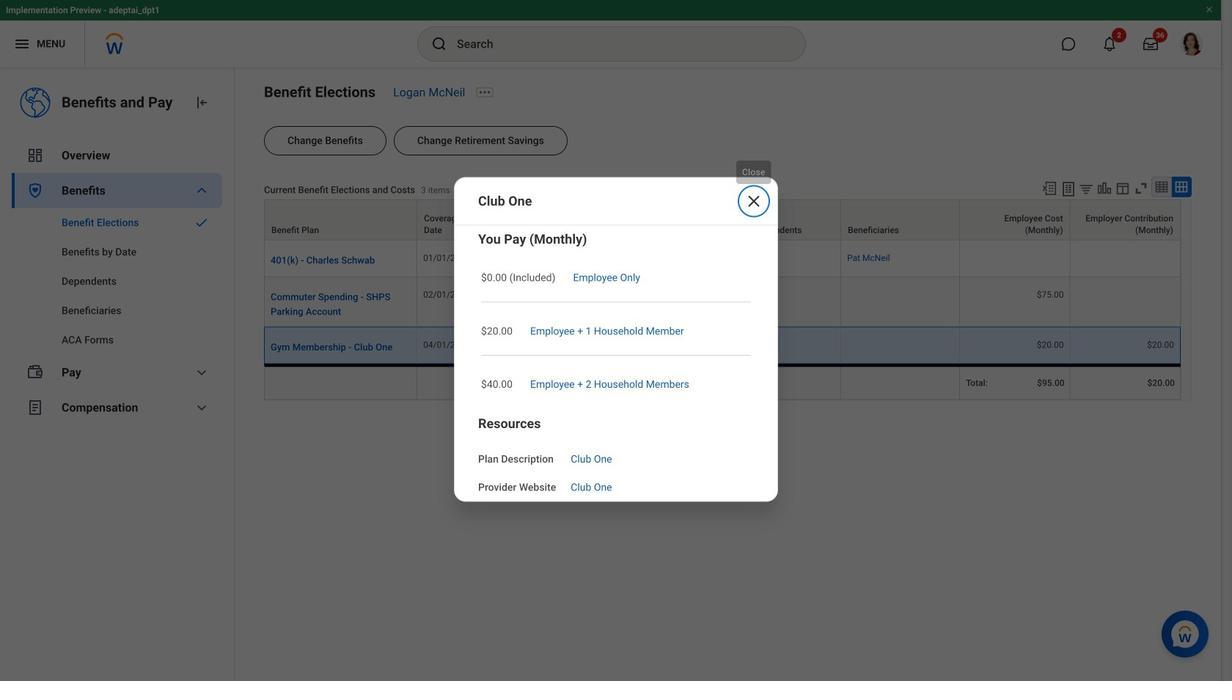 Task type: vqa. For each thing, say whether or not it's contained in the screenshot.
View More ... within Market Position element
no



Task type: describe. For each thing, give the bounding box(es) containing it.
1 group from the top
[[479, 231, 754, 398]]

5 row from the top
[[264, 365, 1182, 400]]

profile logan mcneil element
[[1172, 28, 1213, 60]]

benefits and pay element
[[62, 92, 181, 113]]

check image
[[193, 216, 211, 230]]

dashboard image
[[26, 147, 44, 164]]

2 group from the top
[[479, 415, 754, 496]]

select to filter grid data image
[[1079, 181, 1095, 197]]

x image
[[746, 193, 763, 210]]

1 row from the top
[[264, 200, 1182, 241]]

expand table image
[[1175, 180, 1190, 194]]

search image
[[431, 35, 448, 53]]

table image
[[1155, 180, 1170, 194]]

close environment banner image
[[1206, 5, 1215, 14]]

4 row from the top
[[264, 328, 1182, 365]]



Task type: locate. For each thing, give the bounding box(es) containing it.
export to worksheets image
[[1060, 181, 1078, 198]]

export to excel image
[[1042, 181, 1058, 197]]

click to view/edit grid preferences image
[[1116, 181, 1132, 197]]

2 row from the top
[[264, 241, 1182, 277]]

notifications large image
[[1103, 37, 1118, 51]]

fullscreen image
[[1134, 181, 1150, 197]]

0 vertical spatial group
[[479, 231, 754, 398]]

tooltip
[[734, 158, 775, 187]]

cell
[[502, 241, 587, 277], [587, 241, 749, 277], [961, 241, 1071, 277], [1071, 241, 1182, 277], [502, 277, 587, 328], [842, 277, 961, 328], [1071, 277, 1182, 328], [264, 365, 418, 400], [418, 365, 502, 400], [502, 365, 587, 400], [587, 365, 749, 400], [749, 365, 842, 400], [842, 365, 961, 400]]

transformation import image
[[193, 94, 211, 112]]

benefits image
[[26, 182, 44, 200]]

chevron down small image
[[193, 182, 211, 200]]

inbox large image
[[1144, 37, 1159, 51]]

group
[[479, 231, 754, 398], [479, 415, 754, 496]]

1 vertical spatial group
[[479, 415, 754, 496]]

3 row from the top
[[264, 277, 1182, 328]]

banner
[[0, 0, 1222, 68]]

navigation pane region
[[0, 68, 235, 682]]

toolbar
[[1036, 177, 1193, 200]]

dialog
[[454, 177, 779, 502]]

row
[[264, 200, 1182, 241], [264, 241, 1182, 277], [264, 277, 1182, 328], [264, 328, 1182, 365], [264, 365, 1182, 400]]



